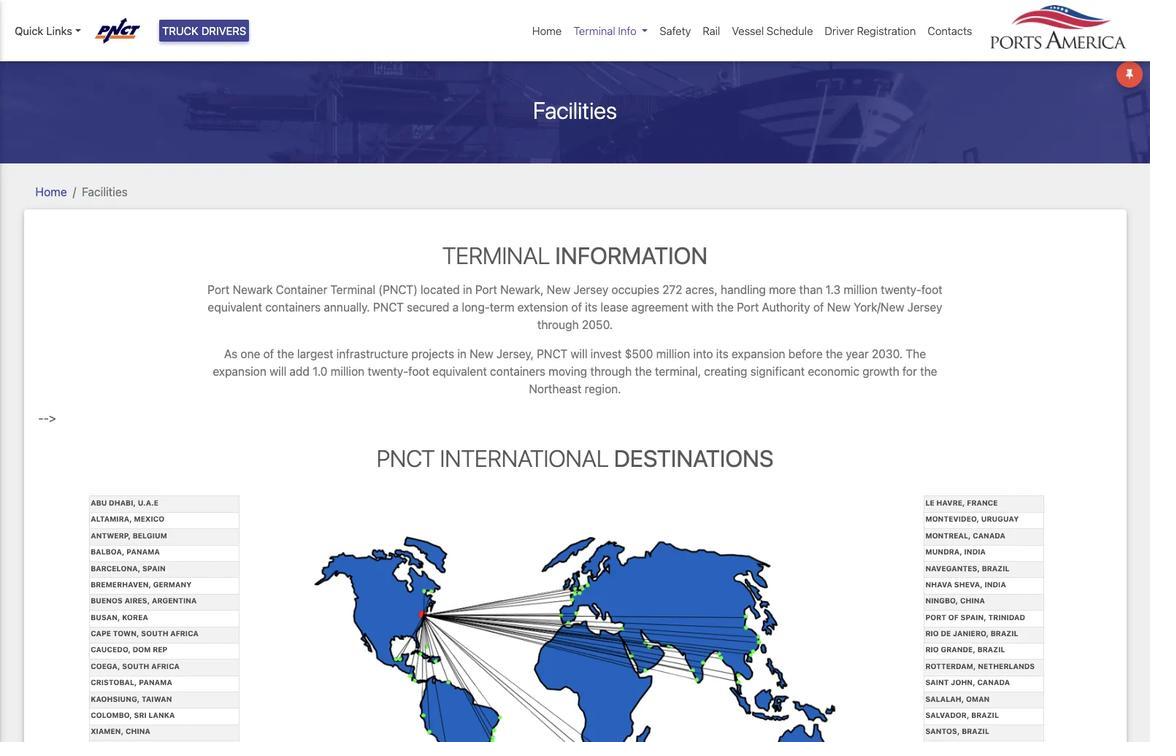 Task type: vqa. For each thing, say whether or not it's contained in the screenshot.
'tab list' containing MARSEC Level 1
no



Task type: locate. For each thing, give the bounding box(es) containing it.
1 vertical spatial will
[[270, 365, 286, 378]]

driver registration
[[825, 24, 916, 37]]

terminal info link
[[568, 17, 654, 45]]

panama
[[126, 548, 160, 557], [139, 679, 172, 687]]

1 vertical spatial facilities
[[82, 185, 128, 198]]

newark,
[[500, 283, 544, 296]]

canada
[[973, 531, 1006, 540], [977, 679, 1010, 687]]

panama down belgium
[[126, 548, 160, 557]]

africa down rep
[[151, 662, 180, 671]]

through inside port newark container terminal (pnct) located in port newark, new jersey occupies 272 acres, handling more than 1.3 million twenty-foot equivalent containers annually. pnct secured a long-term extension of its lease agreement with the port authority of new york/new jersey through 2050.
[[537, 318, 579, 332]]

abu dhabi, u.a.e
[[91, 499, 158, 507]]

2 vertical spatial terminal
[[330, 283, 375, 296]]

new up extension
[[547, 283, 570, 296]]

0 horizontal spatial home
[[35, 185, 67, 198]]

2 rio from the top
[[925, 646, 939, 655]]

of down "than"
[[813, 301, 824, 314]]

its up the 2050.
[[585, 301, 598, 314]]

1 rio from the top
[[925, 630, 939, 638]]

saint
[[925, 679, 949, 687]]

0 vertical spatial home
[[532, 24, 562, 37]]

contacts
[[928, 24, 972, 37]]

panama for balboa, panama
[[126, 548, 160, 557]]

foot inside port newark container terminal (pnct) located in port newark, new jersey occupies 272 acres, handling more than 1.3 million twenty-foot equivalent containers annually. pnct secured a long-term extension of its lease agreement with the port authority of new york/new jersey through 2050.
[[921, 283, 943, 296]]

2030.
[[872, 348, 903, 361]]

1 vertical spatial through
[[590, 365, 632, 378]]

colombo,
[[91, 711, 132, 720]]

1 vertical spatial containers
[[490, 365, 545, 378]]

1 vertical spatial south
[[122, 662, 149, 671]]

containers down container
[[265, 301, 321, 314]]

1 horizontal spatial new
[[547, 283, 570, 296]]

0 horizontal spatial terminal
[[330, 283, 375, 296]]

jersey right the "york/new"
[[907, 301, 942, 314]]

barcelona, spain
[[91, 564, 166, 573]]

equivalent down the 'projects'
[[432, 365, 487, 378]]

salalah,
[[925, 695, 964, 704]]

2 vertical spatial new
[[470, 348, 493, 361]]

through down extension
[[537, 318, 579, 332]]

1 horizontal spatial containers
[[490, 365, 545, 378]]

twenty-
[[881, 283, 921, 296], [368, 365, 408, 378]]

china
[[960, 597, 985, 606], [126, 728, 150, 736]]

india up navegantes, brazil
[[964, 548, 986, 557]]

the right with at the top right of page
[[717, 301, 734, 314]]

africa down argentina
[[170, 630, 199, 638]]

0 vertical spatial china
[[960, 597, 985, 606]]

links
[[46, 24, 72, 37]]

brazil down "salvador, brazil"
[[962, 728, 989, 736]]

1 vertical spatial jersey
[[907, 301, 942, 314]]

container
[[276, 283, 327, 296]]

1 vertical spatial rio
[[925, 646, 939, 655]]

panama for cristobal, panama
[[139, 679, 172, 687]]

antwerp,
[[91, 531, 131, 540]]

0 vertical spatial equivalent
[[208, 301, 262, 314]]

1 horizontal spatial foot
[[921, 283, 943, 296]]

extension
[[517, 301, 568, 314]]

0 horizontal spatial will
[[270, 365, 286, 378]]

0 vertical spatial panama
[[126, 548, 160, 557]]

busan,
[[91, 613, 120, 622]]

its up creating
[[716, 348, 729, 361]]

authority
[[762, 301, 810, 314]]

million up the terminal,
[[656, 348, 690, 361]]

1 horizontal spatial twenty-
[[881, 283, 921, 296]]

1 vertical spatial terminal
[[442, 241, 550, 269]]

its inside port newark container terminal (pnct) located in port newark, new jersey occupies 272 acres, handling more than 1.3 million twenty-foot equivalent containers annually. pnct secured a long-term extension of its lease agreement with the port authority of new york/new jersey through 2050.
[[585, 301, 598, 314]]

1 horizontal spatial facilities
[[533, 96, 617, 124]]

terminal,
[[655, 365, 701, 378]]

secured
[[407, 301, 449, 314]]

1 horizontal spatial will
[[571, 348, 587, 361]]

0 vertical spatial home link
[[526, 17, 568, 45]]

rail image
[[312, 531, 838, 743]]

million up the "york/new"
[[844, 283, 878, 296]]

of
[[571, 301, 582, 314], [813, 301, 824, 314], [263, 348, 274, 361], [948, 613, 959, 622]]

million
[[844, 283, 878, 296], [656, 348, 690, 361], [331, 365, 365, 378]]

0 vertical spatial through
[[537, 318, 579, 332]]

truck
[[162, 24, 199, 37]]

1 horizontal spatial million
[[656, 348, 690, 361]]

argentina
[[152, 597, 197, 606]]

port
[[208, 283, 230, 296], [475, 283, 497, 296], [737, 301, 759, 314], [925, 613, 946, 622]]

brazil for salvador, brazil
[[971, 711, 999, 720]]

1 vertical spatial pnct
[[537, 348, 567, 361]]

twenty- down infrastructure
[[368, 365, 408, 378]]

1 vertical spatial twenty-
[[368, 365, 408, 378]]

1 vertical spatial new
[[827, 301, 851, 314]]

balboa, panama
[[91, 548, 160, 557]]

drivers
[[201, 24, 246, 37]]

rio for rio de janiero, brazil
[[925, 630, 939, 638]]

grande,
[[941, 646, 976, 655]]

1 vertical spatial china
[[126, 728, 150, 736]]

south up rep
[[141, 630, 168, 638]]

of down ningbo, china
[[948, 613, 959, 622]]

foot
[[921, 283, 943, 296], [408, 365, 429, 378]]

le
[[925, 499, 935, 507]]

twenty- inside port newark container terminal (pnct) located in port newark, new jersey occupies 272 acres, handling more than 1.3 million twenty-foot equivalent containers annually. pnct secured a long-term extension of its lease agreement with the port authority of new york/new jersey through 2050.
[[881, 283, 921, 296]]

foot up the
[[921, 283, 943, 296]]

terminal up newark,
[[442, 241, 550, 269]]

through down invest
[[590, 365, 632, 378]]

port up long-
[[475, 283, 497, 296]]

invest
[[591, 348, 622, 361]]

0 vertical spatial foot
[[921, 283, 943, 296]]

of right one
[[263, 348, 274, 361]]

port newark container terminal (pnct) located in port newark, new jersey occupies 272 acres, handling more than 1.3 million twenty-foot equivalent containers annually. pnct secured a long-term extension of its lease agreement with the port authority of new york/new jersey through 2050.
[[208, 283, 943, 332]]

brazil up rotterdam, netherlands
[[978, 646, 1005, 655]]

in right the 'projects'
[[457, 348, 467, 361]]

quick links link
[[15, 23, 81, 39]]

buenos
[[91, 597, 123, 606]]

caucedo, dom rep
[[91, 646, 168, 655]]

foot down the 'projects'
[[408, 365, 429, 378]]

the inside port newark container terminal (pnct) located in port newark, new jersey occupies 272 acres, handling more than 1.3 million twenty-foot equivalent containers annually. pnct secured a long-term extension of its lease agreement with the port authority of new york/new jersey through 2050.
[[717, 301, 734, 314]]

0 horizontal spatial home link
[[35, 185, 67, 198]]

annually.
[[324, 301, 370, 314]]

expansion up significant
[[732, 348, 785, 361]]

pnct
[[373, 301, 404, 314], [537, 348, 567, 361], [377, 445, 435, 472]]

0 vertical spatial pnct
[[373, 301, 404, 314]]

rio de janiero, brazil
[[925, 630, 1018, 638]]

taiwan
[[142, 695, 172, 704]]

0 vertical spatial terminal
[[573, 24, 615, 37]]

brazil down oman
[[971, 711, 999, 720]]

new left jersey, on the top of the page
[[470, 348, 493, 361]]

jersey up lease
[[574, 283, 608, 296]]

1 vertical spatial home
[[35, 185, 67, 198]]

0 vertical spatial facilities
[[533, 96, 617, 124]]

schedule
[[767, 24, 813, 37]]

(pnct)
[[378, 283, 418, 296]]

handling
[[721, 283, 766, 296]]

brazil for navegantes, brazil
[[982, 564, 1010, 573]]

significant
[[750, 365, 805, 378]]

rio left the de
[[925, 630, 939, 638]]

rio grande, brazil
[[925, 646, 1005, 655]]

0 horizontal spatial its
[[585, 301, 598, 314]]

1 horizontal spatial china
[[960, 597, 985, 606]]

in inside port newark container terminal (pnct) located in port newark, new jersey occupies 272 acres, handling more than 1.3 million twenty-foot equivalent containers annually. pnct secured a long-term extension of its lease agreement with the port authority of new york/new jersey through 2050.
[[463, 283, 472, 296]]

1 vertical spatial foot
[[408, 365, 429, 378]]

spain
[[142, 564, 166, 573]]

new inside as one of the largest infrastructure projects in new jersey, pnct will invest $500 million into its expansion before the year 2030. the expansion will add 1.0 million twenty-foot equivalent containers moving through the terminal, creating significant economic growth for the northeast region.
[[470, 348, 493, 361]]

terminal for terminal info
[[573, 24, 615, 37]]

india right sheva,
[[985, 580, 1006, 589]]

equivalent down newark
[[208, 301, 262, 314]]

1 vertical spatial million
[[656, 348, 690, 361]]

1 vertical spatial expansion
[[213, 365, 266, 378]]

jersey
[[574, 283, 608, 296], [907, 301, 942, 314]]

0 vertical spatial jersey
[[574, 283, 608, 296]]

0 vertical spatial south
[[141, 630, 168, 638]]

the down the "$500"
[[635, 365, 652, 378]]

million right 1.0
[[331, 365, 365, 378]]

in inside as one of the largest infrastructure projects in new jersey, pnct will invest $500 million into its expansion before the year 2030. the expansion will add 1.0 million twenty-foot equivalent containers moving through the terminal, creating significant economic growth for the northeast region.
[[457, 348, 467, 361]]

1 horizontal spatial terminal
[[442, 241, 550, 269]]

twenty- up the "york/new"
[[881, 283, 921, 296]]

2 - from the left
[[44, 412, 49, 425]]

1 vertical spatial equivalent
[[432, 365, 487, 378]]

0 horizontal spatial china
[[126, 728, 150, 736]]

the
[[906, 348, 926, 361]]

port left newark
[[208, 283, 230, 296]]

million inside port newark container terminal (pnct) located in port newark, new jersey occupies 272 acres, handling more than 1.3 million twenty-foot equivalent containers annually. pnct secured a long-term extension of its lease agreement with the port authority of new york/new jersey through 2050.
[[844, 283, 878, 296]]

china down sri
[[126, 728, 150, 736]]

port down ningbo,
[[925, 613, 946, 622]]

2 horizontal spatial terminal
[[573, 24, 615, 37]]

in up long-
[[463, 283, 472, 296]]

china for xiamen, china
[[126, 728, 150, 736]]

0 horizontal spatial million
[[331, 365, 365, 378]]

will left add
[[270, 365, 286, 378]]

contacts link
[[922, 17, 978, 45]]

containers inside port newark container terminal (pnct) located in port newark, new jersey occupies 272 acres, handling more than 1.3 million twenty-foot equivalent containers annually. pnct secured a long-term extension of its lease agreement with the port authority of new york/new jersey through 2050.
[[265, 301, 321, 314]]

2 horizontal spatial new
[[827, 301, 851, 314]]

south up the cristobal, panama
[[122, 662, 149, 671]]

0 vertical spatial africa
[[170, 630, 199, 638]]

1 horizontal spatial through
[[590, 365, 632, 378]]

1 horizontal spatial equivalent
[[432, 365, 487, 378]]

its
[[585, 301, 598, 314], [716, 348, 729, 361]]

oman
[[966, 695, 990, 704]]

canada down uruguay
[[973, 531, 1006, 540]]

dom
[[133, 646, 151, 655]]

aires,
[[125, 597, 150, 606]]

kaohsiung, taiwan
[[91, 695, 172, 704]]

terminal information
[[442, 241, 708, 269]]

altamira, mexico
[[91, 515, 164, 524]]

0 horizontal spatial facilities
[[82, 185, 128, 198]]

1 horizontal spatial its
[[716, 348, 729, 361]]

0 horizontal spatial jersey
[[574, 283, 608, 296]]

0 vertical spatial expansion
[[732, 348, 785, 361]]

canada down netherlands
[[977, 679, 1010, 687]]

expansion down as
[[213, 365, 266, 378]]

brazil up sheva,
[[982, 564, 1010, 573]]

1 horizontal spatial home
[[532, 24, 562, 37]]

2 horizontal spatial million
[[844, 283, 878, 296]]

terminal up annually.
[[330, 283, 375, 296]]

1 vertical spatial panama
[[139, 679, 172, 687]]

0 vertical spatial twenty-
[[881, 283, 921, 296]]

india
[[964, 548, 986, 557], [985, 580, 1006, 589]]

cape
[[91, 630, 111, 638]]

containers inside as one of the largest infrastructure projects in new jersey, pnct will invest $500 million into its expansion before the year 2030. the expansion will add 1.0 million twenty-foot equivalent containers moving through the terminal, creating significant economic growth for the northeast region.
[[490, 365, 545, 378]]

0 horizontal spatial foot
[[408, 365, 429, 378]]

terminal inside port newark container terminal (pnct) located in port newark, new jersey occupies 272 acres, handling more than 1.3 million twenty-foot equivalent containers annually. pnct secured a long-term extension of its lease agreement with the port authority of new york/new jersey through 2050.
[[330, 283, 375, 296]]

panama up taiwan
[[139, 679, 172, 687]]

vessel schedule
[[732, 24, 813, 37]]

0 horizontal spatial equivalent
[[208, 301, 262, 314]]

rio up rotterdam, at right bottom
[[925, 646, 939, 655]]

1 vertical spatial its
[[716, 348, 729, 361]]

0 horizontal spatial new
[[470, 348, 493, 361]]

0 vertical spatial million
[[844, 283, 878, 296]]

1 vertical spatial in
[[457, 348, 467, 361]]

china up spain,
[[960, 597, 985, 606]]

will up moving
[[571, 348, 587, 361]]

0 vertical spatial in
[[463, 283, 472, 296]]

terminal left info
[[573, 24, 615, 37]]

0 vertical spatial containers
[[265, 301, 321, 314]]

0 vertical spatial will
[[571, 348, 587, 361]]

bremerhaven,
[[91, 580, 151, 589]]

rio for rio grande, brazil
[[925, 646, 939, 655]]

0 horizontal spatial twenty-
[[368, 365, 408, 378]]

0 horizontal spatial through
[[537, 318, 579, 332]]

as
[[224, 348, 237, 361]]

moving
[[549, 365, 587, 378]]

0 vertical spatial its
[[585, 301, 598, 314]]

new down 1.3
[[827, 301, 851, 314]]

ningbo,
[[925, 597, 958, 606]]

0 vertical spatial rio
[[925, 630, 939, 638]]

brazil
[[982, 564, 1010, 573], [991, 630, 1018, 638], [978, 646, 1005, 655], [971, 711, 999, 720], [962, 728, 989, 736]]

containers down jersey, on the top of the page
[[490, 365, 545, 378]]

0 vertical spatial new
[[547, 283, 570, 296]]

0 horizontal spatial containers
[[265, 301, 321, 314]]

1 vertical spatial africa
[[151, 662, 180, 671]]

buenos aires, argentina
[[91, 597, 197, 606]]



Task type: describe. For each thing, give the bounding box(es) containing it.
busan, korea
[[91, 613, 148, 622]]

term
[[490, 301, 514, 314]]

kaohsiung,
[[91, 695, 140, 704]]

growth
[[863, 365, 899, 378]]

through inside as one of the largest infrastructure projects in new jersey, pnct will invest $500 million into its expansion before the year 2030. the expansion will add 1.0 million twenty-foot equivalent containers moving through the terminal, creating significant economic growth for the northeast region.
[[590, 365, 632, 378]]

town,
[[113, 630, 139, 638]]

its inside as one of the largest infrastructure projects in new jersey, pnct will invest $500 million into its expansion before the year 2030. the expansion will add 1.0 million twenty-foot equivalent containers moving through the terminal, creating significant economic growth for the northeast region.
[[716, 348, 729, 361]]

sri
[[134, 711, 147, 720]]

information
[[555, 241, 708, 269]]

nhava
[[925, 580, 952, 589]]

1 horizontal spatial expansion
[[732, 348, 785, 361]]

john,
[[951, 679, 975, 687]]

more
[[769, 283, 796, 296]]

uruguay
[[981, 515, 1019, 524]]

dhabi,
[[109, 499, 136, 507]]

1 vertical spatial canada
[[977, 679, 1010, 687]]

infrastructure
[[336, 348, 408, 361]]

brazil down trinidad
[[991, 630, 1018, 638]]

1.3
[[826, 283, 841, 296]]

272
[[662, 283, 682, 296]]

quick
[[15, 24, 43, 37]]

china for ningbo, china
[[960, 597, 985, 606]]

the up add
[[277, 348, 294, 361]]

destinations
[[614, 445, 774, 472]]

safety
[[660, 24, 691, 37]]

of inside as one of the largest infrastructure projects in new jersey, pnct will invest $500 million into its expansion before the year 2030. the expansion will add 1.0 million twenty-foot equivalent containers moving through the terminal, creating significant economic growth for the northeast region.
[[263, 348, 274, 361]]

projects
[[411, 348, 454, 361]]

cristobal, panama
[[91, 679, 172, 687]]

twenty- inside as one of the largest infrastructure projects in new jersey, pnct will invest $500 million into its expansion before the year 2030. the expansion will add 1.0 million twenty-foot equivalent containers moving through the terminal, creating significant economic growth for the northeast region.
[[368, 365, 408, 378]]

rail link
[[697, 17, 726, 45]]

1 vertical spatial india
[[985, 580, 1006, 589]]

2050.
[[582, 318, 613, 332]]

of up the 2050.
[[571, 301, 582, 314]]

with
[[692, 301, 714, 314]]

port down handling
[[737, 301, 759, 314]]

pnct inside as one of the largest infrastructure projects in new jersey, pnct will invest $500 million into its expansion before the year 2030. the expansion will add 1.0 million twenty-foot equivalent containers moving through the terminal, creating significant economic growth for the northeast region.
[[537, 348, 567, 361]]

york/new
[[854, 301, 904, 314]]

rotterdam, netherlands
[[925, 662, 1035, 671]]

creating
[[704, 365, 747, 378]]

colombo, sri lanka
[[91, 711, 175, 720]]

>
[[49, 412, 56, 425]]

1 horizontal spatial jersey
[[907, 301, 942, 314]]

equivalent inside port newark container terminal (pnct) located in port newark, new jersey occupies 272 acres, handling more than 1.3 million twenty-foot equivalent containers annually. pnct secured a long-term extension of its lease agreement with the port authority of new york/new jersey through 2050.
[[208, 301, 262, 314]]

acres,
[[685, 283, 718, 296]]

the right "for"
[[920, 365, 937, 378]]

montevideo,
[[925, 515, 979, 524]]

mundra,
[[925, 548, 962, 557]]

montevideo, uruguay
[[925, 515, 1019, 524]]

1 horizontal spatial home link
[[526, 17, 568, 45]]

netherlands
[[978, 662, 1035, 671]]

xiamen, china
[[91, 728, 150, 736]]

driver registration link
[[819, 17, 922, 45]]

montreal, canada
[[925, 531, 1006, 540]]

abu
[[91, 499, 107, 507]]

terminal for terminal information
[[442, 241, 550, 269]]

northeast
[[529, 383, 582, 396]]

coega,
[[91, 662, 120, 671]]

than
[[799, 283, 823, 296]]

belgium
[[133, 531, 167, 540]]

antwerp, belgium
[[91, 531, 167, 540]]

salalah, oman
[[925, 695, 990, 704]]

janiero,
[[953, 630, 989, 638]]

year
[[846, 348, 869, 361]]

mundra, india
[[925, 548, 986, 557]]

rep
[[153, 646, 168, 655]]

0 vertical spatial canada
[[973, 531, 1006, 540]]

balboa,
[[91, 548, 124, 557]]

pnct inside port newark container terminal (pnct) located in port newark, new jersey occupies 272 acres, handling more than 1.3 million twenty-foot equivalent containers annually. pnct secured a long-term extension of its lease agreement with the port authority of new york/new jersey through 2050.
[[373, 301, 404, 314]]

lease
[[601, 301, 628, 314]]

0 horizontal spatial expansion
[[213, 365, 266, 378]]

1 - from the left
[[38, 412, 44, 425]]

caucedo,
[[91, 646, 131, 655]]

truck drivers
[[162, 24, 246, 37]]

brazil for santos, brazil
[[962, 728, 989, 736]]

1.0
[[313, 365, 328, 378]]

agreement
[[631, 301, 688, 314]]

cristobal,
[[91, 679, 137, 687]]

sheva,
[[954, 580, 983, 589]]

2 vertical spatial million
[[331, 365, 365, 378]]

vessel
[[732, 24, 764, 37]]

located
[[421, 283, 460, 296]]

2 vertical spatial pnct
[[377, 445, 435, 472]]

korea
[[122, 613, 148, 622]]

lanka
[[149, 711, 175, 720]]

$500
[[625, 348, 653, 361]]

coega, south africa
[[91, 662, 180, 671]]

spain,
[[961, 613, 986, 622]]

registration
[[857, 24, 916, 37]]

u.a.e
[[138, 499, 158, 507]]

vessel schedule link
[[726, 17, 819, 45]]

0 vertical spatial india
[[964, 548, 986, 557]]

long-
[[462, 301, 490, 314]]

cape town, south africa
[[91, 630, 199, 638]]

foot inside as one of the largest infrastructure projects in new jersey, pnct will invest $500 million into its expansion before the year 2030. the expansion will add 1.0 million twenty-foot equivalent containers moving through the terminal, creating significant economic growth for the northeast region.
[[408, 365, 429, 378]]

1 vertical spatial home link
[[35, 185, 67, 198]]

occupies
[[612, 283, 659, 296]]

-->
[[38, 412, 56, 425]]

safety link
[[654, 17, 697, 45]]

trinidad
[[988, 613, 1025, 622]]

before
[[788, 348, 823, 361]]

into
[[693, 348, 713, 361]]

le havre, france
[[925, 499, 998, 507]]

equivalent inside as one of the largest infrastructure projects in new jersey, pnct will invest $500 million into its expansion before the year 2030. the expansion will add 1.0 million twenty-foot equivalent containers moving through the terminal, creating significant economic growth for the northeast region.
[[432, 365, 487, 378]]

ningbo, china
[[925, 597, 985, 606]]

mexico
[[134, 515, 164, 524]]

the up 'economic'
[[826, 348, 843, 361]]

info
[[618, 24, 637, 37]]

xiamen,
[[91, 728, 124, 736]]

terminal info
[[573, 24, 637, 37]]



